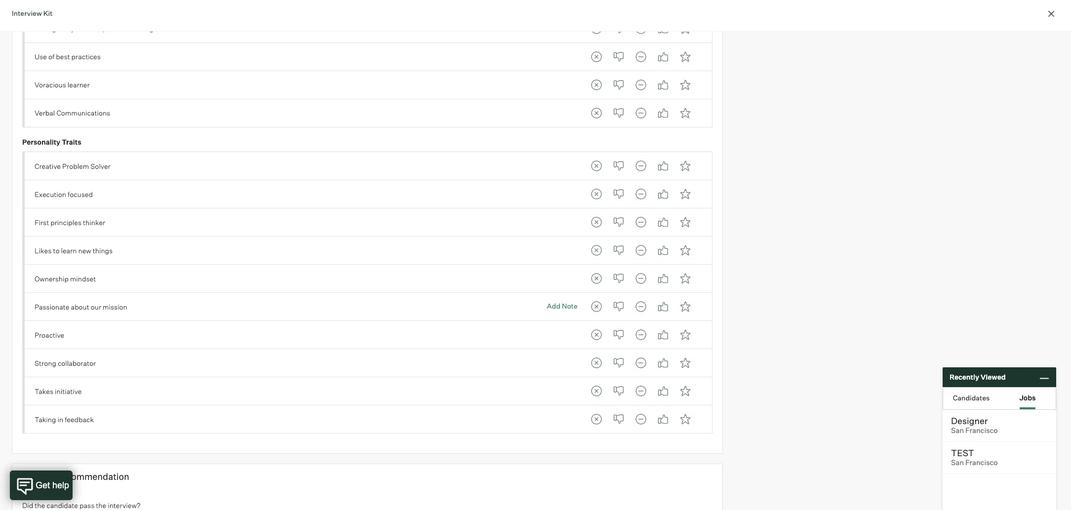 Task type: vqa. For each thing, say whether or not it's contained in the screenshot.
No button related to analytical
yes



Task type: locate. For each thing, give the bounding box(es) containing it.
2 strong yes image from the top
[[676, 185, 696, 204]]

definitely not button for mindset
[[587, 269, 607, 289]]

tab list for principles
[[587, 213, 696, 233]]

13 mixed button from the top
[[631, 382, 651, 402]]

1 definitely not image from the top
[[587, 75, 607, 95]]

creative problem solver
[[35, 162, 111, 170]]

1 vertical spatial strong
[[35, 359, 56, 368]]

viewed
[[982, 373, 1007, 382]]

add
[[547, 302, 561, 310]]

san inside designer san francisco
[[952, 427, 965, 435]]

overall recommendation
[[24, 472, 129, 483]]

tab list containing candidates
[[944, 388, 1057, 410]]

recently viewed
[[950, 373, 1007, 382]]

1 strong yes image from the top
[[676, 19, 696, 38]]

5 definitely not image from the top
[[587, 241, 607, 261]]

2 yes image from the top
[[654, 156, 673, 176]]

0 vertical spatial strong
[[35, 24, 56, 33]]

the
[[35, 502, 45, 510], [96, 502, 106, 510]]

definitely not image
[[587, 75, 607, 95], [587, 103, 607, 123], [587, 156, 607, 176], [587, 185, 607, 204], [587, 241, 607, 261], [587, 382, 607, 402]]

no image for mindset
[[609, 269, 629, 289]]

0 vertical spatial francisco
[[966, 427, 999, 435]]

4 definitely not image from the top
[[587, 269, 607, 289]]

tab list for initiative
[[587, 382, 696, 402]]

strong yes image
[[676, 19, 696, 38], [676, 47, 696, 67], [676, 75, 696, 95], [676, 156, 696, 176], [676, 213, 696, 233], [676, 269, 696, 289], [676, 297, 696, 317]]

san down designer san francisco
[[952, 459, 965, 468]]

7 definitely not image from the top
[[587, 354, 607, 373]]

8 yes button from the top
[[654, 241, 673, 261]]

3 mixed image from the top
[[631, 156, 651, 176]]

6 strong yes image from the top
[[676, 382, 696, 402]]

mixed button
[[631, 19, 651, 38], [631, 47, 651, 67], [631, 75, 651, 95], [631, 103, 651, 123], [631, 156, 651, 176], [631, 185, 651, 204], [631, 213, 651, 233], [631, 241, 651, 261], [631, 269, 651, 289], [631, 297, 651, 317], [631, 325, 651, 345], [631, 354, 651, 373], [631, 382, 651, 402], [631, 410, 651, 430]]

definitely not button for in
[[587, 410, 607, 430]]

mixed button for focused
[[631, 185, 651, 204]]

4 yes button from the top
[[654, 103, 673, 123]]

definitely not button
[[587, 19, 607, 38], [587, 47, 607, 67], [587, 75, 607, 95], [587, 103, 607, 123], [587, 156, 607, 176], [587, 185, 607, 204], [587, 213, 607, 233], [587, 241, 607, 261], [587, 269, 607, 289], [587, 297, 607, 317], [587, 325, 607, 345], [587, 354, 607, 373], [587, 382, 607, 402], [587, 410, 607, 430]]

5 yes button from the top
[[654, 156, 673, 176]]

2 no image from the top
[[609, 47, 629, 67]]

solver
[[91, 162, 111, 170]]

francisco inside test san francisco
[[966, 459, 999, 468]]

3 yes button from the top
[[654, 75, 673, 95]]

mixed image for learner
[[631, 75, 651, 95]]

no image for learner
[[609, 75, 629, 95]]

interview?
[[108, 502, 141, 510]]

yes image
[[654, 47, 673, 67], [654, 75, 673, 95], [654, 103, 673, 123], [654, 269, 673, 289], [654, 297, 673, 317]]

0 vertical spatial san
[[952, 427, 965, 435]]

francisco inside designer san francisco
[[966, 427, 999, 435]]

yes button for problem
[[654, 156, 673, 176]]

2 strong from the top
[[35, 359, 56, 368]]

7 yes button from the top
[[654, 213, 673, 233]]

personality
[[22, 138, 60, 146]]

voracious learner
[[35, 81, 90, 89]]

8 no image from the top
[[609, 325, 629, 345]]

7 yes image from the top
[[654, 354, 673, 373]]

8 definitely not image from the top
[[587, 410, 607, 430]]

close image
[[1046, 8, 1058, 20]]

did the candidate pass the interview?
[[22, 502, 141, 510]]

san up test
[[952, 427, 965, 435]]

no button for focused
[[609, 185, 629, 204]]

no image for verbal communications
[[609, 103, 629, 123]]

8 definitely not button from the top
[[587, 241, 607, 261]]

francisco down designer san francisco
[[966, 459, 999, 468]]

2 yes button from the top
[[654, 47, 673, 67]]

9 yes image from the top
[[654, 410, 673, 430]]

11 mixed image from the top
[[631, 410, 651, 430]]

5 no image from the top
[[609, 241, 629, 261]]

initiative
[[55, 387, 82, 396]]

of
[[48, 52, 54, 61]]

ownership
[[35, 275, 69, 283]]

7 definitely not button from the top
[[587, 213, 607, 233]]

6 strong yes button from the top
[[676, 185, 696, 204]]

2 yes image from the top
[[654, 75, 673, 95]]

10 no image from the top
[[609, 410, 629, 430]]

7 strong yes button from the top
[[676, 213, 696, 233]]

strong for strong collaborator
[[35, 359, 56, 368]]

3 definitely not image from the top
[[587, 156, 607, 176]]

12 mixed button from the top
[[631, 354, 651, 373]]

candidate
[[47, 502, 78, 510]]

francisco
[[966, 427, 999, 435], [966, 459, 999, 468]]

2 definitely not image from the top
[[587, 103, 607, 123]]

strong yes button for of
[[676, 47, 696, 67]]

2 strong yes image from the top
[[676, 47, 696, 67]]

4 no image from the top
[[609, 354, 629, 373]]

10 yes button from the top
[[654, 297, 673, 317]]

no image
[[609, 19, 629, 38], [609, 47, 629, 67], [609, 103, 629, 123], [609, 354, 629, 373]]

yes image for ownership mindset
[[654, 269, 673, 289]]

ownership mindset
[[35, 275, 96, 283]]

traits
[[62, 138, 81, 146]]

definitely not button for learner
[[587, 75, 607, 95]]

2 mixed image from the top
[[631, 75, 651, 95]]

11 mixed button from the top
[[631, 325, 651, 345]]

yes button for focused
[[654, 185, 673, 204]]

8 no button from the top
[[609, 241, 629, 261]]

1 vertical spatial mixed image
[[631, 103, 651, 123]]

2 no image from the top
[[609, 156, 629, 176]]

6 no image from the top
[[609, 269, 629, 289]]

1 no image from the top
[[609, 19, 629, 38]]

creative
[[35, 162, 61, 170]]

11 yes button from the top
[[654, 325, 673, 345]]

designer
[[952, 416, 989, 427]]

9 no image from the top
[[609, 382, 629, 402]]

13 definitely not button from the top
[[587, 382, 607, 402]]

1 strong yes button from the top
[[676, 19, 696, 38]]

strong yes image for initiative
[[676, 382, 696, 402]]

to
[[53, 246, 60, 255]]

2 vertical spatial mixed image
[[631, 213, 651, 233]]

1 strong yes image from the top
[[676, 103, 696, 123]]

feedback
[[65, 415, 94, 424]]

1 vertical spatial san
[[952, 459, 965, 468]]

1 mixed button from the top
[[631, 19, 651, 38]]

mixed image
[[631, 47, 651, 67], [631, 75, 651, 95], [631, 156, 651, 176], [631, 185, 651, 204], [631, 241, 651, 261], [631, 269, 651, 289], [631, 297, 651, 317], [631, 325, 651, 345], [631, 354, 651, 373], [631, 382, 651, 402], [631, 410, 651, 430]]

4 definitely not button from the top
[[587, 103, 607, 123]]

1 yes button from the top
[[654, 19, 673, 38]]

12 no button from the top
[[609, 354, 629, 373]]

5 strong yes button from the top
[[676, 156, 696, 176]]

mindset
[[70, 275, 96, 283]]

4 strong yes image from the top
[[676, 325, 696, 345]]

9 yes button from the top
[[654, 269, 673, 289]]

12 strong yes button from the top
[[676, 354, 696, 373]]

1 horizontal spatial the
[[96, 502, 106, 510]]

14 no button from the top
[[609, 410, 629, 430]]

8 mixed button from the top
[[631, 241, 651, 261]]

yes image for verbal communications
[[654, 103, 673, 123]]

yes button for learner
[[654, 75, 673, 95]]

yes image for collaborator
[[654, 354, 673, 373]]

yes button for communications
[[654, 103, 673, 123]]

strong yes image for in
[[676, 410, 696, 430]]

1 mixed image from the top
[[631, 19, 651, 38]]

definitely not button for initiative
[[587, 382, 607, 402]]

5 definitely not button from the top
[[587, 156, 607, 176]]

strong collaborator
[[35, 359, 96, 368]]

execution focused
[[35, 190, 93, 199]]

1 definitely not image from the top
[[587, 19, 607, 38]]

strong yes button
[[676, 19, 696, 38], [676, 47, 696, 67], [676, 75, 696, 95], [676, 103, 696, 123], [676, 156, 696, 176], [676, 185, 696, 204], [676, 213, 696, 233], [676, 241, 696, 261], [676, 269, 696, 289], [676, 297, 696, 317], [676, 325, 696, 345], [676, 354, 696, 373], [676, 382, 696, 402], [676, 410, 696, 430]]

first
[[35, 218, 49, 227]]

the right pass at the left of the page
[[96, 502, 106, 510]]

14 strong yes button from the top
[[676, 410, 696, 430]]

mixed image for focused
[[631, 185, 651, 204]]

new
[[78, 246, 91, 255]]

2 strong yes button from the top
[[676, 47, 696, 67]]

definitely not image for verbal communications
[[587, 103, 607, 123]]

strong up takes at the bottom of the page
[[35, 359, 56, 368]]

no button
[[609, 19, 629, 38], [609, 47, 629, 67], [609, 75, 629, 95], [609, 103, 629, 123], [609, 156, 629, 176], [609, 185, 629, 204], [609, 213, 629, 233], [609, 241, 629, 261], [609, 269, 629, 289], [609, 297, 629, 317], [609, 325, 629, 345], [609, 354, 629, 373], [609, 382, 629, 402], [609, 410, 629, 430]]

no image for to
[[609, 241, 629, 261]]

strong yes image
[[676, 103, 696, 123], [676, 185, 696, 204], [676, 241, 696, 261], [676, 325, 696, 345], [676, 354, 696, 373], [676, 382, 696, 402], [676, 410, 696, 430]]

strong down kit
[[35, 24, 56, 33]]

francisco up test san francisco
[[966, 427, 999, 435]]

definitely not image for collaborator
[[587, 354, 607, 373]]

3 yes image from the top
[[654, 185, 673, 204]]

strong yes button for mindset
[[676, 269, 696, 289]]

0 vertical spatial mixed image
[[631, 19, 651, 38]]

tab list
[[587, 19, 696, 38], [587, 47, 696, 67], [587, 75, 696, 95], [587, 103, 696, 123], [587, 156, 696, 176], [587, 185, 696, 204], [587, 213, 696, 233], [587, 241, 696, 261], [587, 269, 696, 289], [587, 297, 696, 317], [587, 325, 696, 345], [587, 354, 696, 373], [587, 382, 696, 402], [944, 388, 1057, 410], [587, 410, 696, 430]]

1 no button from the top
[[609, 19, 629, 38]]

strong analytical and problem solving skills
[[35, 24, 171, 33]]

mixed image for problem
[[631, 156, 651, 176]]

1 vertical spatial francisco
[[966, 459, 999, 468]]

definitely not image
[[587, 19, 607, 38], [587, 47, 607, 67], [587, 213, 607, 233], [587, 269, 607, 289], [587, 297, 607, 317], [587, 325, 607, 345], [587, 354, 607, 373], [587, 410, 607, 430]]

strong
[[35, 24, 56, 33], [35, 359, 56, 368]]

mixed button for principles
[[631, 213, 651, 233]]

san
[[952, 427, 965, 435], [952, 459, 965, 468]]

4 strong yes image from the top
[[676, 156, 696, 176]]

6 no button from the top
[[609, 185, 629, 204]]

francisco for test
[[966, 459, 999, 468]]

7 strong yes image from the top
[[676, 410, 696, 430]]

our
[[91, 303, 101, 311]]

3 strong yes button from the top
[[676, 75, 696, 95]]

likes
[[35, 246, 52, 255]]

mixed image for in
[[631, 410, 651, 430]]

voracious
[[35, 81, 66, 89]]

mixed button for mindset
[[631, 269, 651, 289]]

mixed image
[[631, 19, 651, 38], [631, 103, 651, 123], [631, 213, 651, 233]]

did
[[22, 502, 33, 510]]

definitely not image for creative problem solver
[[587, 156, 607, 176]]

no button for problem
[[609, 156, 629, 176]]

learner
[[68, 81, 90, 89]]

6 mixed image from the top
[[631, 269, 651, 289]]

4 strong yes button from the top
[[676, 103, 696, 123]]

passionate about our mission
[[35, 303, 127, 311]]

mixed button for problem
[[631, 156, 651, 176]]

no button for initiative
[[609, 382, 629, 402]]

mixed button for of
[[631, 47, 651, 67]]

no image
[[609, 75, 629, 95], [609, 156, 629, 176], [609, 185, 629, 204], [609, 213, 629, 233], [609, 241, 629, 261], [609, 269, 629, 289], [609, 297, 629, 317], [609, 325, 629, 345], [609, 382, 629, 402], [609, 410, 629, 430]]

interview
[[12, 9, 42, 17]]

3 yes image from the top
[[654, 103, 673, 123]]

yes image
[[654, 19, 673, 38], [654, 156, 673, 176], [654, 185, 673, 204], [654, 213, 673, 233], [654, 241, 673, 261], [654, 325, 673, 345], [654, 354, 673, 373], [654, 382, 673, 402], [654, 410, 673, 430]]

9 mixed button from the top
[[631, 269, 651, 289]]

test
[[952, 448, 975, 459]]

5 mixed button from the top
[[631, 156, 651, 176]]

3 no image from the top
[[609, 185, 629, 204]]

takes initiative
[[35, 387, 82, 396]]

yes button
[[654, 19, 673, 38], [654, 47, 673, 67], [654, 75, 673, 95], [654, 103, 673, 123], [654, 156, 673, 176], [654, 185, 673, 204], [654, 213, 673, 233], [654, 241, 673, 261], [654, 269, 673, 289], [654, 297, 673, 317], [654, 325, 673, 345], [654, 354, 673, 373], [654, 382, 673, 402], [654, 410, 673, 430]]

1 mixed image from the top
[[631, 47, 651, 67]]

5 definitely not image from the top
[[587, 297, 607, 317]]

overall
[[24, 472, 53, 483]]

9 strong yes button from the top
[[676, 269, 696, 289]]

passionate
[[35, 303, 69, 311]]

collaborator
[[58, 359, 96, 368]]

1 definitely not button from the top
[[587, 19, 607, 38]]

1 san from the top
[[952, 427, 965, 435]]

tab list for of
[[587, 47, 696, 67]]

6 strong yes image from the top
[[676, 269, 696, 289]]

francisco for designer
[[966, 427, 999, 435]]

san inside test san francisco
[[952, 459, 965, 468]]

mixed image for and
[[631, 19, 651, 38]]

3 definitely not image from the top
[[587, 213, 607, 233]]

the right did
[[35, 502, 45, 510]]

0 horizontal spatial the
[[35, 502, 45, 510]]

learn
[[61, 246, 77, 255]]

10 no button from the top
[[609, 297, 629, 317]]

2 definitely not button from the top
[[587, 47, 607, 67]]

personality traits
[[22, 138, 81, 146]]

practices
[[71, 52, 101, 61]]

yes image for initiative
[[654, 382, 673, 402]]

solving
[[131, 24, 154, 33]]

tab list for to
[[587, 241, 696, 261]]

14 definitely not button from the top
[[587, 410, 607, 430]]

4 definitely not image from the top
[[587, 185, 607, 204]]

13 yes button from the top
[[654, 382, 673, 402]]

strong yes image for creative problem solver
[[676, 156, 696, 176]]

no button for learner
[[609, 75, 629, 95]]

10 strong yes button from the top
[[676, 297, 696, 317]]

yes image for use of best practices
[[654, 47, 673, 67]]

yes image for in
[[654, 410, 673, 430]]

2 definitely not image from the top
[[587, 47, 607, 67]]

10 mixed image from the top
[[631, 382, 651, 402]]

6 definitely not button from the top
[[587, 185, 607, 204]]

strong yes image for voracious learner
[[676, 75, 696, 95]]

san for designer
[[952, 427, 965, 435]]

11 no button from the top
[[609, 325, 629, 345]]

6 mixed button from the top
[[631, 185, 651, 204]]

yes image for to
[[654, 241, 673, 261]]

definitely not image for takes initiative
[[587, 382, 607, 402]]

2 no button from the top
[[609, 47, 629, 67]]

4 yes image from the top
[[654, 213, 673, 233]]



Task type: describe. For each thing, give the bounding box(es) containing it.
tab list for focused
[[587, 185, 696, 204]]

definitely not button for to
[[587, 241, 607, 261]]

add note link
[[547, 300, 578, 310]]

8 mixed image from the top
[[631, 325, 651, 345]]

strong yes button for analytical
[[676, 19, 696, 38]]

yes button for in
[[654, 410, 673, 430]]

definitely not button for problem
[[587, 156, 607, 176]]

strong yes image for strong analytical and problem solving skills
[[676, 19, 696, 38]]

yes image for principles
[[654, 213, 673, 233]]

11 definitely not button from the top
[[587, 325, 607, 345]]

about
[[71, 303, 89, 311]]

execution
[[35, 190, 66, 199]]

strong yes image for collaborator
[[676, 354, 696, 373]]

takes
[[35, 387, 53, 396]]

no button for in
[[609, 410, 629, 430]]

strong yes button for collaborator
[[676, 354, 696, 373]]

and
[[89, 24, 101, 33]]

use of best practices
[[35, 52, 101, 61]]

yes image for problem
[[654, 156, 673, 176]]

things
[[93, 246, 113, 255]]

yes button for analytical
[[654, 19, 673, 38]]

candidates
[[954, 394, 991, 402]]

definitely not image for voracious learner
[[587, 75, 607, 95]]

definitely not button for analytical
[[587, 19, 607, 38]]

yes button for principles
[[654, 213, 673, 233]]

definitely not image for analytical
[[587, 19, 607, 38]]

no image for focused
[[609, 185, 629, 204]]

strong yes button for initiative
[[676, 382, 696, 402]]

kit
[[43, 9, 53, 17]]

no button for collaborator
[[609, 354, 629, 373]]

7 mixed image from the top
[[631, 297, 651, 317]]

definitely not image for principles
[[587, 213, 607, 233]]

proactive
[[35, 331, 64, 339]]

thinker
[[83, 218, 105, 227]]

mixed image for to
[[631, 241, 651, 261]]

recommendation
[[55, 472, 129, 483]]

mixed button for learner
[[631, 75, 651, 95]]

tab list for mindset
[[587, 269, 696, 289]]

1 the from the left
[[35, 502, 45, 510]]

yes button for initiative
[[654, 382, 673, 402]]

first principles thinker
[[35, 218, 105, 227]]

5 yes image from the top
[[654, 297, 673, 317]]

best
[[56, 52, 70, 61]]

definitely not image for of
[[587, 47, 607, 67]]

11 strong yes button from the top
[[676, 325, 696, 345]]

strong yes image for use of best practices
[[676, 47, 696, 67]]

definitely not image for in
[[587, 410, 607, 430]]

strong yes image for ownership mindset
[[676, 269, 696, 289]]

mixed button for in
[[631, 410, 651, 430]]

7 no image from the top
[[609, 297, 629, 317]]

tab list for communications
[[587, 103, 696, 123]]

mixed button for collaborator
[[631, 354, 651, 373]]

interview kit
[[12, 9, 53, 17]]

yes image for analytical
[[654, 19, 673, 38]]

likes to learn new things
[[35, 246, 113, 255]]

no button for to
[[609, 241, 629, 261]]

tab list for problem
[[587, 156, 696, 176]]

no image for principles
[[609, 213, 629, 233]]

taking
[[35, 415, 56, 424]]

no image for use of best practices
[[609, 47, 629, 67]]

10 definitely not button from the top
[[587, 297, 607, 317]]

definitely not button for communications
[[587, 103, 607, 123]]

no button for of
[[609, 47, 629, 67]]

designer san francisco
[[952, 416, 999, 435]]

strong yes button for to
[[676, 241, 696, 261]]

analytical
[[58, 24, 88, 33]]

note
[[562, 302, 578, 310]]

definitely not button for collaborator
[[587, 354, 607, 373]]

10 mixed button from the top
[[631, 297, 651, 317]]

yes button for mindset
[[654, 269, 673, 289]]

definitely not image for execution focused
[[587, 185, 607, 204]]

strong yes image for communications
[[676, 103, 696, 123]]

no button for analytical
[[609, 19, 629, 38]]

recently
[[950, 373, 980, 382]]

mission
[[103, 303, 127, 311]]

mixed image for of
[[631, 47, 651, 67]]

strong yes image for to
[[676, 241, 696, 261]]

no image for strong collaborator
[[609, 354, 629, 373]]

communications
[[57, 109, 110, 117]]

6 yes image from the top
[[654, 325, 673, 345]]

strong for strong analytical and problem solving skills
[[35, 24, 56, 33]]

strong yes button for in
[[676, 410, 696, 430]]

mixed button for to
[[631, 241, 651, 261]]

skills
[[155, 24, 171, 33]]

no image for initiative
[[609, 382, 629, 402]]

tab list for analytical
[[587, 19, 696, 38]]

2 mixed image from the top
[[631, 103, 651, 123]]

mixed image for thinker
[[631, 213, 651, 233]]

in
[[58, 415, 63, 424]]

mixed button for communications
[[631, 103, 651, 123]]

7 strong yes image from the top
[[676, 297, 696, 317]]

no image for in
[[609, 410, 629, 430]]

problem
[[103, 24, 129, 33]]

strong yes button for focused
[[676, 185, 696, 204]]

use
[[35, 52, 47, 61]]

no image for problem
[[609, 156, 629, 176]]

tab list for in
[[587, 410, 696, 430]]

mixed image for mindset
[[631, 269, 651, 289]]

test san francisco
[[952, 448, 999, 468]]

yes button for of
[[654, 47, 673, 67]]

verbal
[[35, 109, 55, 117]]

mixed button for analytical
[[631, 19, 651, 38]]

principles
[[51, 218, 82, 227]]

2 the from the left
[[96, 502, 106, 510]]

yes button for collaborator
[[654, 354, 673, 373]]

verbal communications
[[35, 109, 110, 117]]

mixed image for initiative
[[631, 382, 651, 402]]

strong yes button for principles
[[676, 213, 696, 233]]

focused
[[68, 190, 93, 199]]

yes image for voracious learner
[[654, 75, 673, 95]]

pass
[[80, 502, 95, 510]]

strong yes button for communications
[[676, 103, 696, 123]]

strong yes image for focused
[[676, 185, 696, 204]]

definitely not button for focused
[[587, 185, 607, 204]]

taking in feedback
[[35, 415, 94, 424]]

no button for communications
[[609, 103, 629, 123]]

strong yes button for problem
[[676, 156, 696, 176]]

no button for mindset
[[609, 269, 629, 289]]

yes button for to
[[654, 241, 673, 261]]

definitely not button for of
[[587, 47, 607, 67]]

6 definitely not image from the top
[[587, 325, 607, 345]]

problem
[[62, 162, 89, 170]]

add note
[[547, 302, 578, 310]]

jobs
[[1020, 394, 1037, 402]]

definitely not button for principles
[[587, 213, 607, 233]]



